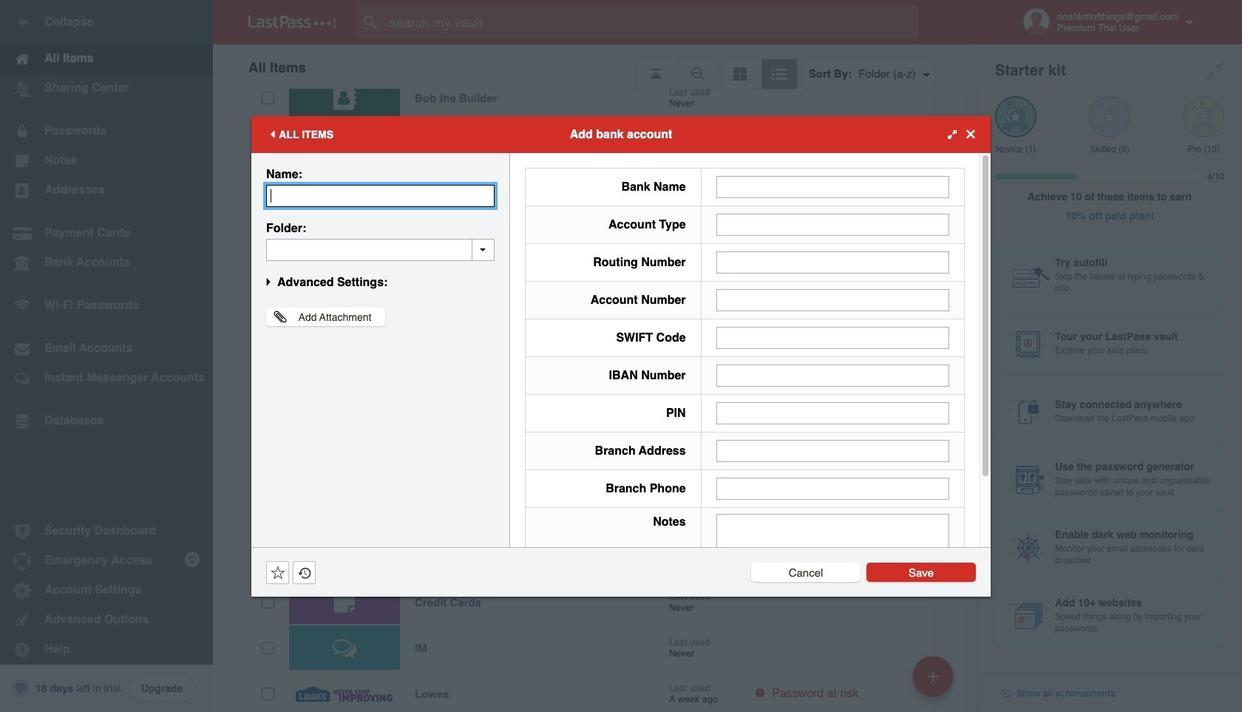 Task type: locate. For each thing, give the bounding box(es) containing it.
new item image
[[928, 671, 939, 682]]

dialog
[[251, 116, 991, 615]]

Search search field
[[356, 6, 947, 38]]

None text field
[[716, 213, 950, 236], [266, 239, 495, 261], [716, 364, 950, 386], [716, 402, 950, 424], [716, 477, 950, 500], [716, 514, 950, 605], [716, 213, 950, 236], [266, 239, 495, 261], [716, 364, 950, 386], [716, 402, 950, 424], [716, 477, 950, 500], [716, 514, 950, 605]]

lastpass image
[[248, 16, 336, 29]]

None text field
[[716, 176, 950, 198], [266, 185, 495, 207], [716, 251, 950, 273], [716, 289, 950, 311], [716, 327, 950, 349], [716, 440, 950, 462], [716, 176, 950, 198], [266, 185, 495, 207], [716, 251, 950, 273], [716, 289, 950, 311], [716, 327, 950, 349], [716, 440, 950, 462]]

main navigation navigation
[[0, 0, 213, 712]]



Task type: describe. For each thing, give the bounding box(es) containing it.
search my vault text field
[[356, 6, 947, 38]]

vault options navigation
[[213, 44, 978, 89]]

new item navigation
[[907, 652, 963, 712]]



